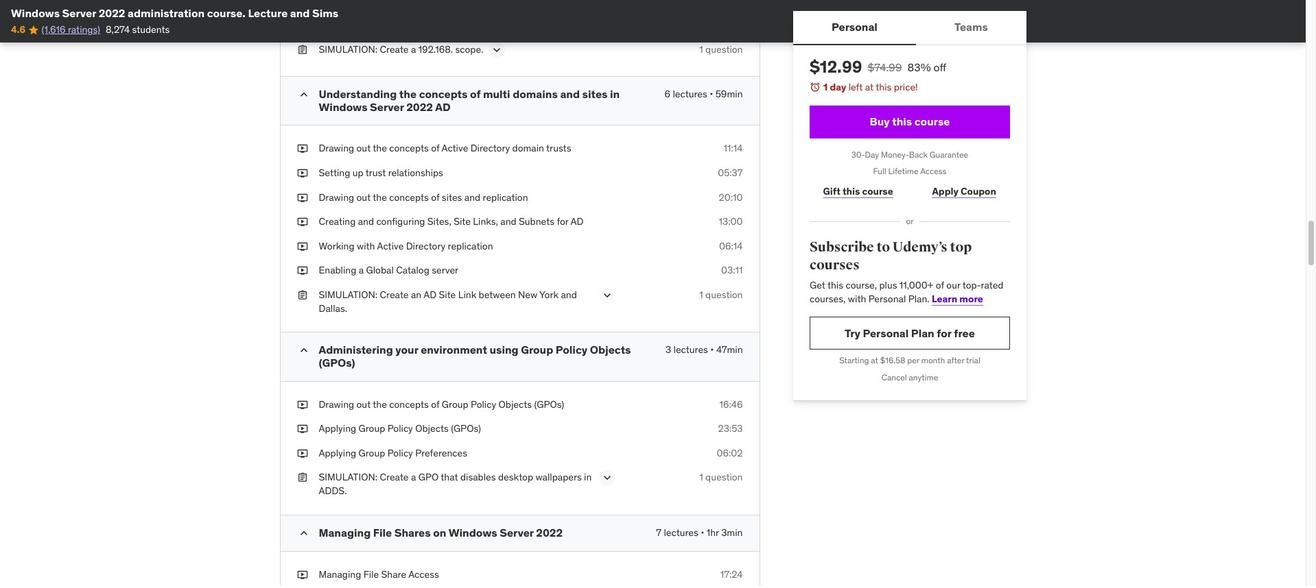 Task type: describe. For each thing, give the bounding box(es) containing it.
simulation: create a 192.168. scope.
[[319, 43, 484, 56]]

concepts for active
[[389, 142, 429, 155]]

1 day left at this price!
[[823, 81, 918, 93]]

question for simulation: create a gpo that disables desktop wallpapers in adds.
[[706, 472, 743, 484]]

month
[[921, 356, 945, 366]]

administering your environment using group policy objects (gpos)
[[319, 343, 631, 370]]

(gpos) inside the administering your environment using group policy objects (gpos)
[[319, 356, 355, 370]]

30-
[[851, 149, 865, 160]]

group up preferences
[[442, 398, 468, 411]]

server
[[432, 265, 459, 277]]

more
[[959, 293, 983, 305]]

• for understanding the concepts of multi domains and sites in windows server 2022 ad
[[710, 88, 713, 100]]

sites inside understanding the concepts of multi domains and sites in windows server 2022 ad
[[582, 87, 608, 101]]

1 for simulation: create a 192.168. scope.
[[700, 43, 703, 56]]

1 right alarm icon
[[823, 81, 828, 93]]

0 vertical spatial windows
[[11, 6, 60, 20]]

group inside the administering your environment using group policy objects (gpos)
[[521, 343, 553, 357]]

and for windows server 2022 administration course. lecture and sims
[[290, 6, 310, 20]]

drawing out the concepts of group policy objects (gpos)
[[319, 398, 564, 411]]

16:46
[[720, 398, 743, 411]]

environment
[[421, 343, 487, 357]]

0 vertical spatial replication
[[483, 191, 528, 204]]

access inside '30-day money-back guarantee full lifetime access'
[[920, 166, 946, 177]]

question for simulation: create an ad site link between new york and dallas.
[[706, 289, 743, 301]]

failover
[[400, 19, 432, 31]]

gpo
[[418, 472, 439, 484]]

at inside starting at $16.58 per month after trial cancel anytime
[[871, 356, 878, 366]]

rated
[[981, 280, 1003, 292]]

per
[[907, 356, 919, 366]]

tab list containing personal
[[793, 11, 1026, 45]]

personal button
[[793, 11, 916, 44]]

1 horizontal spatial objects
[[499, 398, 532, 411]]

in for understanding the concepts of multi domains and sites in windows server 2022 ad
[[610, 87, 620, 101]]

back
[[909, 149, 928, 160]]

1 vertical spatial a
[[359, 265, 364, 277]]

wallpapers
[[536, 472, 582, 484]]

managing for managing file shares on windows server 2022
[[319, 526, 371, 540]]

configuring
[[319, 19, 369, 31]]

8,274
[[106, 24, 130, 36]]

courses
[[810, 256, 860, 274]]

small image for understanding
[[297, 88, 311, 102]]

after
[[947, 356, 964, 366]]

xsmall image for managing file share access
[[297, 569, 308, 582]]

83%
[[907, 60, 931, 74]]

multi
[[483, 87, 510, 101]]

managing file share access
[[319, 569, 439, 581]]

5 xsmall image from the top
[[297, 472, 308, 485]]

relationships
[[388, 167, 443, 179]]

free
[[954, 327, 975, 340]]

subscribe
[[810, 239, 874, 256]]

this for buy this course
[[892, 115, 912, 128]]

06:02
[[717, 447, 743, 460]]

link
[[458, 289, 476, 301]]

and right creating
[[358, 216, 374, 228]]

scope.
[[455, 43, 484, 56]]

in for simulation: create a gpo that disables desktop wallpapers in adds.
[[584, 472, 592, 484]]

2 vertical spatial (gpos)
[[451, 423, 481, 435]]

2 vertical spatial 2022
[[536, 526, 563, 540]]

1 question for simulation: create a gpo that disables desktop wallpapers in adds.
[[700, 472, 743, 484]]

1 vertical spatial replication
[[448, 240, 493, 252]]

students
[[132, 24, 170, 36]]

concepts inside understanding the concepts of multi domains and sites in windows server 2022 ad
[[419, 87, 468, 101]]

lifetime
[[888, 166, 918, 177]]

ad inside simulation: create an ad site link between new york and dallas.
[[424, 289, 437, 301]]

lectures for managing file shares on windows server 2022
[[664, 527, 699, 539]]

apply coupon
[[932, 185, 996, 198]]

1 vertical spatial active
[[377, 240, 404, 252]]

applying for applying group policy objects (gpos)
[[319, 423, 356, 435]]

with inside get this course, plus 11,000+ of our top-rated courses, with personal plan.
[[848, 293, 866, 305]]

0 vertical spatial at
[[865, 81, 873, 93]]

question for simulation: create a 192.168. scope.
[[706, 43, 743, 56]]

trust
[[366, 167, 386, 179]]

create for gpo
[[380, 472, 409, 484]]

0 horizontal spatial for
[[557, 216, 569, 228]]

group up applying group policy preferences on the left
[[359, 423, 385, 435]]

coupon
[[960, 185, 996, 198]]

drawing for administering your environment using group policy objects (gpos)
[[319, 398, 354, 411]]

47min
[[716, 344, 743, 356]]

buy this course
[[870, 115, 950, 128]]

try personal plan for free link
[[810, 317, 1010, 350]]

a for 192.168.
[[411, 43, 416, 56]]

2 vertical spatial server
[[500, 526, 534, 540]]

this down the $74.99
[[876, 81, 891, 93]]

teams
[[954, 20, 988, 34]]

disables
[[460, 472, 496, 484]]

1 question for simulation: create an ad site link between new york and dallas.
[[700, 289, 743, 301]]

(1,616
[[42, 24, 66, 36]]

applying for applying group policy preferences
[[319, 447, 356, 460]]

1 vertical spatial directory
[[406, 240, 446, 252]]

0 vertical spatial active
[[442, 142, 468, 155]]

plan
[[911, 327, 934, 340]]

simulation: for simulation: create an ad site link between new york and dallas.
[[319, 289, 378, 301]]

course.
[[207, 6, 246, 20]]

2 vertical spatial personal
[[863, 327, 909, 340]]

site for link
[[439, 289, 456, 301]]

setting
[[319, 167, 350, 179]]

show lecture description image for simulation: create a gpo that disables desktop wallpapers in adds.
[[600, 472, 614, 485]]

trial
[[966, 356, 980, 366]]

understanding the concepts of multi domains and sites in windows server 2022 ad
[[319, 87, 620, 114]]

working
[[319, 240, 355, 252]]

xsmall image for applying group policy preferences
[[297, 447, 308, 461]]

1 vertical spatial access
[[409, 569, 439, 581]]

2 xsmall image from the top
[[297, 19, 308, 32]]

that
[[441, 472, 458, 484]]

trusts
[[546, 142, 571, 155]]

xsmall image for creating and configuring sites, site links, and subnets for ad
[[297, 216, 308, 229]]

1 horizontal spatial for
[[937, 327, 951, 340]]

11,000+
[[899, 280, 933, 292]]

applying group policy preferences
[[319, 447, 467, 460]]

day
[[830, 81, 846, 93]]

policy down the administering your environment using group policy objects (gpos)
[[471, 398, 496, 411]]

applying group policy objects (gpos)
[[319, 423, 481, 435]]

2 drawing from the top
[[319, 191, 354, 204]]

out for understanding
[[357, 142, 371, 155]]

sims
[[312, 6, 339, 20]]

out for administering
[[357, 398, 371, 411]]

the inside understanding the concepts of multi domains and sites in windows server 2022 ad
[[399, 87, 417, 101]]

1 for simulation: create an ad site link between new york and dallas.
[[700, 289, 703, 301]]

plus
[[879, 280, 897, 292]]

23:53
[[718, 423, 743, 435]]

top-
[[962, 280, 981, 292]]

3min
[[721, 527, 743, 539]]

guarantee
[[930, 149, 968, 160]]

and for creating and configuring sites, site links, and subnets for ad
[[501, 216, 517, 228]]

1 for simulation: create a gpo that disables desktop wallpapers in adds.
[[700, 472, 703, 484]]

ratings)
[[68, 24, 100, 36]]

get
[[810, 280, 825, 292]]

working with active directory replication
[[319, 240, 493, 252]]

and inside simulation: create an ad site link between new york and dallas.
[[561, 289, 577, 301]]

up
[[353, 167, 363, 179]]

try personal plan for free
[[845, 327, 975, 340]]

get this course, plus 11,000+ of our top-rated courses, with personal plan.
[[810, 280, 1003, 305]]

server inside understanding the concepts of multi domains and sites in windows server 2022 ad
[[370, 100, 404, 114]]

1hr
[[707, 527, 719, 539]]

group down applying group policy objects (gpos)
[[359, 447, 385, 460]]

and for understanding the concepts of multi domains and sites in windows server 2022 ad
[[560, 87, 580, 101]]

your
[[396, 343, 418, 357]]

0 vertical spatial directory
[[471, 142, 510, 155]]

0 horizontal spatial 2022
[[99, 6, 125, 20]]

alarm image
[[810, 82, 821, 93]]



Task type: locate. For each thing, give the bounding box(es) containing it.
and right york
[[561, 289, 577, 301]]

1 horizontal spatial in
[[610, 87, 620, 101]]

of
[[470, 87, 481, 101], [431, 142, 440, 155], [431, 191, 440, 204], [936, 280, 944, 292], [431, 398, 440, 411]]

the down simulation: create a 192.168. scope.
[[399, 87, 417, 101]]

file left shares in the bottom left of the page
[[373, 526, 392, 540]]

0 vertical spatial simulation:
[[319, 43, 378, 56]]

0 vertical spatial out
[[357, 142, 371, 155]]

ad right an
[[424, 289, 437, 301]]

out up up
[[357, 142, 371, 155]]

0 horizontal spatial server
[[62, 6, 96, 20]]

0 horizontal spatial objects
[[415, 423, 449, 435]]

show lecture description image right wallpapers
[[600, 472, 614, 485]]

lecture
[[248, 6, 288, 20]]

create left an
[[380, 289, 409, 301]]

6 xsmall image from the top
[[297, 569, 308, 582]]

06:14
[[719, 240, 743, 252]]

course up back
[[914, 115, 950, 128]]

• left 1hr
[[701, 527, 704, 539]]

out down up
[[357, 191, 371, 204]]

1 horizontal spatial server
[[370, 100, 404, 114]]

course inside 'link'
[[862, 185, 893, 198]]

1 horizontal spatial active
[[442, 142, 468, 155]]

1 create from the top
[[380, 43, 409, 56]]

2 question from the top
[[706, 289, 743, 301]]

course down full
[[862, 185, 893, 198]]

creating
[[319, 216, 356, 228]]

lectures right 3
[[674, 344, 708, 356]]

1 vertical spatial create
[[380, 289, 409, 301]]

1 1 question from the top
[[700, 43, 743, 56]]

3
[[666, 344, 671, 356]]

a for gpo
[[411, 472, 416, 484]]

1 vertical spatial personal
[[868, 293, 906, 305]]

1 xsmall image from the top
[[297, 0, 308, 8]]

of inside understanding the concepts of multi domains and sites in windows server 2022 ad
[[470, 87, 481, 101]]

ad right subnets
[[571, 216, 584, 228]]

0 vertical spatial create
[[380, 43, 409, 56]]

2 vertical spatial drawing
[[319, 398, 354, 411]]

xsmall image
[[297, 0, 308, 8], [297, 19, 308, 32], [297, 43, 308, 57], [297, 142, 308, 156], [297, 167, 308, 180], [297, 216, 308, 229], [297, 265, 308, 278], [297, 398, 308, 412], [297, 447, 308, 461]]

personal inside button
[[832, 20, 877, 34]]

2 vertical spatial question
[[706, 472, 743, 484]]

learn more
[[932, 293, 983, 305]]

teams button
[[916, 11, 1026, 44]]

a left 192.168.
[[411, 43, 416, 56]]

2 managing from the top
[[319, 569, 361, 581]]

of for active
[[431, 142, 440, 155]]

server down simulation: create a 192.168. scope.
[[370, 100, 404, 114]]

2 xsmall image from the top
[[297, 240, 308, 254]]

0 horizontal spatial with
[[357, 240, 375, 252]]

1 horizontal spatial directory
[[471, 142, 510, 155]]

simulation: up 'dallas.'
[[319, 289, 378, 301]]

dallas.
[[319, 302, 347, 315]]

59min
[[716, 88, 743, 100]]

1 vertical spatial windows
[[319, 100, 368, 114]]

tab list
[[793, 11, 1026, 45]]

1 vertical spatial out
[[357, 191, 371, 204]]

2 simulation: from the top
[[319, 289, 378, 301]]

0 horizontal spatial directory
[[406, 240, 446, 252]]

in left 6
[[610, 87, 620, 101]]

this right 'buy'
[[892, 115, 912, 128]]

4 xsmall image from the top
[[297, 423, 308, 436]]

1 vertical spatial question
[[706, 289, 743, 301]]

objects left 3
[[590, 343, 631, 357]]

policy up applying group policy preferences on the left
[[388, 423, 413, 435]]

of left our at the right of page
[[936, 280, 944, 292]]

gift
[[823, 185, 841, 198]]

file left the share
[[364, 569, 379, 581]]

windows server 2022 administration course. lecture and sims
[[11, 6, 339, 20]]

0 vertical spatial •
[[710, 88, 713, 100]]

2 horizontal spatial objects
[[590, 343, 631, 357]]

2 vertical spatial a
[[411, 472, 416, 484]]

1 horizontal spatial with
[[848, 293, 866, 305]]

192.168.
[[418, 43, 453, 56]]

1 out from the top
[[357, 142, 371, 155]]

(gpos)
[[319, 356, 355, 370], [534, 398, 564, 411], [451, 423, 481, 435]]

0 horizontal spatial access
[[409, 569, 439, 581]]

1 horizontal spatial 2022
[[406, 100, 433, 114]]

xsmall image for setting up trust relationships
[[297, 167, 308, 180]]

and for drawing out the concepts of sites and replication
[[465, 191, 481, 204]]

on
[[433, 526, 446, 540]]

group
[[521, 343, 553, 357], [442, 398, 468, 411], [359, 423, 385, 435], [359, 447, 385, 460]]

learn
[[932, 293, 957, 305]]

and up links,
[[465, 191, 481, 204]]

0 vertical spatial file
[[373, 526, 392, 540]]

replication up links,
[[483, 191, 528, 204]]

courses,
[[810, 293, 846, 305]]

left
[[848, 81, 863, 93]]

concepts for group
[[389, 398, 429, 411]]

a inside simulation: create a gpo that disables desktop wallpapers in adds.
[[411, 472, 416, 484]]

2 small image from the top
[[297, 527, 311, 541]]

2 create from the top
[[380, 289, 409, 301]]

our
[[946, 280, 960, 292]]

gift this course
[[823, 185, 893, 198]]

1 vertical spatial course
[[862, 185, 893, 198]]

0 vertical spatial small image
[[297, 88, 311, 102]]

2 vertical spatial windows
[[449, 526, 497, 540]]

$16.58
[[880, 356, 905, 366]]

xsmall image
[[297, 191, 308, 205], [297, 240, 308, 254], [297, 289, 308, 302], [297, 423, 308, 436], [297, 472, 308, 485], [297, 569, 308, 582]]

of up the sites, in the left top of the page
[[431, 191, 440, 204]]

policy inside the administering your environment using group policy objects (gpos)
[[556, 343, 588, 357]]

0 vertical spatial lectures
[[673, 88, 708, 100]]

for left free
[[937, 327, 951, 340]]

site left the link
[[439, 289, 456, 301]]

xsmall image for enabling a global catalog server
[[297, 265, 308, 278]]

plan.
[[908, 293, 929, 305]]

apply coupon button
[[918, 178, 1010, 205]]

2 vertical spatial out
[[357, 398, 371, 411]]

1 vertical spatial small image
[[297, 527, 311, 541]]

york
[[539, 289, 559, 301]]

small image for managing
[[297, 527, 311, 541]]

site right the sites, in the left top of the page
[[454, 216, 471, 228]]

file for shares
[[373, 526, 392, 540]]

site inside simulation: create an ad site link between new york and dallas.
[[439, 289, 456, 301]]

lectures right 6
[[673, 88, 708, 100]]

0 vertical spatial in
[[610, 87, 620, 101]]

1 horizontal spatial sites
[[582, 87, 608, 101]]

1 vertical spatial sites
[[442, 191, 462, 204]]

lectures right 7 at bottom
[[664, 527, 699, 539]]

drawing out the concepts of active directory domain trusts
[[319, 142, 571, 155]]

1 xsmall image from the top
[[297, 191, 308, 205]]

2 vertical spatial 1 question
[[700, 472, 743, 484]]

out
[[357, 142, 371, 155], [357, 191, 371, 204], [357, 398, 371, 411]]

1 vertical spatial for
[[937, 327, 951, 340]]

objects up preferences
[[415, 423, 449, 435]]

access right the share
[[409, 569, 439, 581]]

2 vertical spatial simulation:
[[319, 472, 378, 484]]

of for sites
[[431, 191, 440, 204]]

1 vertical spatial 2022
[[406, 100, 433, 114]]

simulation: inside simulation: create an ad site link between new york and dallas.
[[319, 289, 378, 301]]

0 vertical spatial with
[[357, 240, 375, 252]]

• for managing file shares on windows server 2022
[[701, 527, 704, 539]]

and right links,
[[501, 216, 517, 228]]

enabling
[[319, 265, 356, 277]]

1 applying from the top
[[319, 423, 356, 435]]

personal up $16.58
[[863, 327, 909, 340]]

group right using
[[521, 343, 553, 357]]

with up global
[[357, 240, 375, 252]]

this right gift
[[843, 185, 860, 198]]

ad inside understanding the concepts of multi domains and sites in windows server 2022 ad
[[435, 100, 451, 114]]

windows inside understanding the concepts of multi domains and sites in windows server 2022 ad
[[319, 100, 368, 114]]

day
[[865, 149, 879, 160]]

between
[[479, 289, 516, 301]]

0 horizontal spatial course
[[862, 185, 893, 198]]

1 question for simulation: create a 192.168. scope.
[[700, 43, 743, 56]]

create inside simulation: create a gpo that disables desktop wallpapers in adds.
[[380, 472, 409, 484]]

global
[[366, 265, 394, 277]]

2022 inside understanding the concepts of multi domains and sites in windows server 2022 ad
[[406, 100, 433, 114]]

the down setting up trust relationships
[[373, 191, 387, 204]]

a left 'gpo'
[[411, 472, 416, 484]]

7 lectures • 1hr 3min
[[656, 527, 743, 539]]

1 up 3 lectures • 47min
[[700, 289, 703, 301]]

1 vertical spatial managing
[[319, 569, 361, 581]]

access down back
[[920, 166, 946, 177]]

2 applying from the top
[[319, 447, 356, 460]]

active up enabling a global catalog server
[[377, 240, 404, 252]]

xsmall image for drawing out the concepts of group policy objects (gpos)
[[297, 398, 308, 412]]

anytime
[[909, 373, 938, 383]]

managing down adds. at left bottom
[[319, 526, 371, 540]]

policy down applying group policy objects (gpos)
[[388, 447, 413, 460]]

buy this course button
[[810, 105, 1010, 138]]

and left 'sims'
[[290, 6, 310, 20]]

the for group
[[373, 398, 387, 411]]

1 horizontal spatial access
[[920, 166, 946, 177]]

question down 06:02
[[706, 472, 743, 484]]

simulation: inside simulation: create a gpo that disables desktop wallpapers in adds.
[[319, 472, 378, 484]]

lectures
[[673, 88, 708, 100], [674, 344, 708, 356], [664, 527, 699, 539]]

simulation: for simulation: create a 192.168. scope.
[[319, 43, 378, 56]]

personal down plus
[[868, 293, 906, 305]]

2 vertical spatial show lecture description image
[[600, 472, 614, 485]]

configuring dhcp failover
[[319, 19, 432, 31]]

small image
[[297, 88, 311, 102], [297, 527, 311, 541]]

replication
[[483, 191, 528, 204], [448, 240, 493, 252]]

0 horizontal spatial in
[[584, 472, 592, 484]]

file for share
[[364, 569, 379, 581]]

5 xsmall image from the top
[[297, 167, 308, 180]]

create for 192.168.
[[380, 43, 409, 56]]

1 horizontal spatial windows
[[319, 100, 368, 114]]

apply
[[932, 185, 958, 198]]

1 vertical spatial server
[[370, 100, 404, 114]]

the up applying group policy objects (gpos)
[[373, 398, 387, 411]]

1 vertical spatial with
[[848, 293, 866, 305]]

new
[[518, 289, 538, 301]]

1 vertical spatial show lecture description image
[[600, 289, 614, 303]]

0 vertical spatial personal
[[832, 20, 877, 34]]

2 vertical spatial create
[[380, 472, 409, 484]]

0 vertical spatial 2022
[[99, 6, 125, 20]]

objects down using
[[499, 398, 532, 411]]

2022 down wallpapers
[[536, 526, 563, 540]]

of for group
[[431, 398, 440, 411]]

1 vertical spatial lectures
[[674, 344, 708, 356]]

• left 59min
[[710, 88, 713, 100]]

xsmall image for drawing out the concepts of sites and replication
[[297, 191, 308, 205]]

4.6
[[11, 24, 26, 36]]

0 vertical spatial site
[[454, 216, 471, 228]]

4 xsmall image from the top
[[297, 142, 308, 156]]

active
[[442, 142, 468, 155], [377, 240, 404, 252]]

1 question down "03:11"
[[700, 289, 743, 301]]

show lecture description image
[[490, 43, 504, 57], [600, 289, 614, 303], [600, 472, 614, 485]]

managing for managing file share access
[[319, 569, 361, 581]]

0 horizontal spatial (gpos)
[[319, 356, 355, 370]]

1 vertical spatial •
[[711, 344, 714, 356]]

xsmall image for working with active directory replication
[[297, 240, 308, 254]]

this for get this course, plus 11,000+ of our top-rated courses, with personal plan.
[[827, 280, 843, 292]]

create down dhcp
[[380, 43, 409, 56]]

and inside understanding the concepts of multi domains and sites in windows server 2022 ad
[[560, 87, 580, 101]]

starting at $16.58 per month after trial cancel anytime
[[839, 356, 980, 383]]

$74.99
[[868, 60, 902, 74]]

30-day money-back guarantee full lifetime access
[[851, 149, 968, 177]]

in
[[610, 87, 620, 101], [584, 472, 592, 484]]

lectures for understanding the concepts of multi domains and sites in windows server 2022 ad
[[673, 88, 708, 100]]

course,
[[846, 280, 877, 292]]

8 xsmall image from the top
[[297, 398, 308, 412]]

0 vertical spatial drawing
[[319, 142, 354, 155]]

managing file shares on windows server 2022
[[319, 526, 563, 540]]

3 simulation: from the top
[[319, 472, 378, 484]]

in inside understanding the concepts of multi domains and sites in windows server 2022 ad
[[610, 87, 620, 101]]

directory
[[471, 142, 510, 155], [406, 240, 446, 252]]

this for gift this course
[[843, 185, 860, 198]]

2 vertical spatial objects
[[415, 423, 449, 435]]

sites right domains
[[582, 87, 608, 101]]

directory left domain
[[471, 142, 510, 155]]

simulation: up adds. at left bottom
[[319, 472, 378, 484]]

simulation:
[[319, 43, 378, 56], [319, 289, 378, 301], [319, 472, 378, 484]]

concepts down "relationships"
[[389, 191, 429, 204]]

a left global
[[359, 265, 364, 277]]

understanding
[[319, 87, 397, 101]]

concepts down 192.168.
[[419, 87, 468, 101]]

show lecture description image right scope.
[[490, 43, 504, 57]]

course for gift this course
[[862, 185, 893, 198]]

1 vertical spatial ad
[[571, 216, 584, 228]]

the for sites
[[373, 191, 387, 204]]

in inside simulation: create a gpo that disables desktop wallpapers in adds.
[[584, 472, 592, 484]]

2 1 question from the top
[[700, 289, 743, 301]]

applying up applying group policy preferences on the left
[[319, 423, 356, 435]]

site for links,
[[454, 216, 471, 228]]

• left 47min
[[711, 344, 714, 356]]

2 out from the top
[[357, 191, 371, 204]]

desktop
[[498, 472, 533, 484]]

course for buy this course
[[914, 115, 950, 128]]

top
[[950, 239, 972, 256]]

the for active
[[373, 142, 387, 155]]

1 vertical spatial simulation:
[[319, 289, 378, 301]]

share
[[381, 569, 406, 581]]

drawing up creating
[[319, 191, 354, 204]]

windows up 4.6
[[11, 6, 60, 20]]

drawing down administering
[[319, 398, 354, 411]]

domain
[[512, 142, 544, 155]]

or
[[906, 216, 914, 227]]

this inside 'link'
[[843, 185, 860, 198]]

of left multi at the left top
[[470, 87, 481, 101]]

6 xsmall image from the top
[[297, 216, 308, 229]]

of up applying group policy objects (gpos)
[[431, 398, 440, 411]]

$12.99 $74.99 83% off
[[810, 56, 946, 78]]

1 horizontal spatial course
[[914, 115, 950, 128]]

0 vertical spatial a
[[411, 43, 416, 56]]

managing left the share
[[319, 569, 361, 581]]

replication down links,
[[448, 240, 493, 252]]

ad up drawing out the concepts of active directory domain trusts
[[435, 100, 451, 114]]

0 vertical spatial question
[[706, 43, 743, 56]]

0 vertical spatial for
[[557, 216, 569, 228]]

1 vertical spatial in
[[584, 472, 592, 484]]

2022 up 8,274
[[99, 6, 125, 20]]

xsmall image for applying group policy objects (gpos)
[[297, 423, 308, 436]]

2 horizontal spatial windows
[[449, 526, 497, 540]]

this
[[876, 81, 891, 93], [892, 115, 912, 128], [843, 185, 860, 198], [827, 280, 843, 292]]

site
[[454, 216, 471, 228], [439, 289, 456, 301]]

13:00
[[719, 216, 743, 228]]

0 vertical spatial managing
[[319, 526, 371, 540]]

at
[[865, 81, 873, 93], [871, 356, 878, 366]]

simulation: for simulation: create a gpo that disables desktop wallpapers in adds.
[[319, 472, 378, 484]]

drawing for understanding the concepts of multi domains and sites in windows server 2022 ad
[[319, 142, 354, 155]]

1 question from the top
[[706, 43, 743, 56]]

udemy's
[[892, 239, 947, 256]]

in right wallpapers
[[584, 472, 592, 484]]

with down course,
[[848, 293, 866, 305]]

0 vertical spatial objects
[[590, 343, 631, 357]]

1 vertical spatial 1 question
[[700, 289, 743, 301]]

applying up adds. at left bottom
[[319, 447, 356, 460]]

0 vertical spatial (gpos)
[[319, 356, 355, 370]]

0 vertical spatial access
[[920, 166, 946, 177]]

and right domains
[[560, 87, 580, 101]]

11:14
[[724, 142, 743, 155]]

drawing up setting at top left
[[319, 142, 354, 155]]

0 vertical spatial applying
[[319, 423, 356, 435]]

1 vertical spatial drawing
[[319, 191, 354, 204]]

administering
[[319, 343, 393, 357]]

money-
[[881, 149, 909, 160]]

show lecture description image for simulation: create a 192.168. scope.
[[490, 43, 504, 57]]

0 vertical spatial course
[[914, 115, 950, 128]]

active up "relationships"
[[442, 142, 468, 155]]

1 horizontal spatial (gpos)
[[451, 423, 481, 435]]

windows
[[11, 6, 60, 20], [319, 100, 368, 114], [449, 526, 497, 540]]

1 up the 6 lectures • 59min
[[700, 43, 703, 56]]

objects inside the administering your environment using group policy objects (gpos)
[[590, 343, 631, 357]]

0 vertical spatial server
[[62, 6, 96, 20]]

show lecture description image right york
[[600, 289, 614, 303]]

at left $16.58
[[871, 356, 878, 366]]

0 vertical spatial 1 question
[[700, 43, 743, 56]]

1 simulation: from the top
[[319, 43, 378, 56]]

2 vertical spatial lectures
[[664, 527, 699, 539]]

policy
[[556, 343, 588, 357], [471, 398, 496, 411], [388, 423, 413, 435], [388, 447, 413, 460]]

1 vertical spatial applying
[[319, 447, 356, 460]]

concepts for sites
[[389, 191, 429, 204]]

3 xsmall image from the top
[[297, 289, 308, 302]]

links,
[[473, 216, 498, 228]]

of inside get this course, plus 11,000+ of our top-rated courses, with personal plan.
[[936, 280, 944, 292]]

0 horizontal spatial windows
[[11, 6, 60, 20]]

3 create from the top
[[380, 472, 409, 484]]

question down "03:11"
[[706, 289, 743, 301]]

this inside get this course, plus 11,000+ of our top-rated courses, with personal plan.
[[827, 280, 843, 292]]

simulation: down configuring
[[319, 43, 378, 56]]

1 question down 06:02
[[700, 472, 743, 484]]

1 vertical spatial file
[[364, 569, 379, 581]]

course inside button
[[914, 115, 950, 128]]

2 horizontal spatial server
[[500, 526, 534, 540]]

shares
[[394, 526, 431, 540]]

03:11
[[721, 265, 743, 277]]

catalog
[[396, 265, 430, 277]]

this up courses,
[[827, 280, 843, 292]]

server up ratings) at top
[[62, 6, 96, 20]]

1 small image from the top
[[297, 88, 311, 102]]

17:24
[[720, 569, 743, 581]]

3 lectures • 47min
[[666, 344, 743, 356]]

configuring
[[376, 216, 425, 228]]

xsmall image for drawing out the concepts of active directory domain trusts
[[297, 142, 308, 156]]

• for administering your environment using group policy objects (gpos)
[[711, 344, 714, 356]]

for right subnets
[[557, 216, 569, 228]]

question up 59min
[[706, 43, 743, 56]]

sites up the creating and configuring sites, site links, and subnets for ad on the left
[[442, 191, 462, 204]]

this inside button
[[892, 115, 912, 128]]

of up "relationships"
[[431, 142, 440, 155]]

small image
[[297, 344, 311, 358]]

3 drawing from the top
[[319, 398, 354, 411]]

windows up setting at top left
[[319, 100, 368, 114]]

3 question from the top
[[706, 472, 743, 484]]

show lecture description image for simulation: create an ad site link between new york and dallas.
[[600, 289, 614, 303]]

directory up the catalog
[[406, 240, 446, 252]]

create down applying group policy preferences on the left
[[380, 472, 409, 484]]

3 1 question from the top
[[700, 472, 743, 484]]

lectures for administering your environment using group policy objects (gpos)
[[674, 344, 708, 356]]

•
[[710, 88, 713, 100], [711, 344, 714, 356], [701, 527, 704, 539]]

out up applying group policy objects (gpos)
[[357, 398, 371, 411]]

policy down york
[[556, 343, 588, 357]]

7
[[656, 527, 662, 539]]

0 vertical spatial sites
[[582, 87, 608, 101]]

concepts up applying group policy objects (gpos)
[[389, 398, 429, 411]]

using
[[490, 343, 519, 357]]

7 xsmall image from the top
[[297, 265, 308, 278]]

personal up $12.99
[[832, 20, 877, 34]]

3 out from the top
[[357, 398, 371, 411]]

create inside simulation: create an ad site link between new york and dallas.
[[380, 289, 409, 301]]

2 vertical spatial •
[[701, 527, 704, 539]]

create for ad
[[380, 289, 409, 301]]

1 drawing from the top
[[319, 142, 354, 155]]

1 vertical spatial site
[[439, 289, 456, 301]]

0 horizontal spatial sites
[[442, 191, 462, 204]]

personal inside get this course, plus 11,000+ of our top-rated courses, with personal plan.
[[868, 293, 906, 305]]

to
[[876, 239, 890, 256]]

9 xsmall image from the top
[[297, 447, 308, 461]]

1 managing from the top
[[319, 526, 371, 540]]

3 xsmall image from the top
[[297, 43, 308, 57]]

1 vertical spatial (gpos)
[[534, 398, 564, 411]]



Task type: vqa. For each thing, say whether or not it's contained in the screenshot.
'$22'
no



